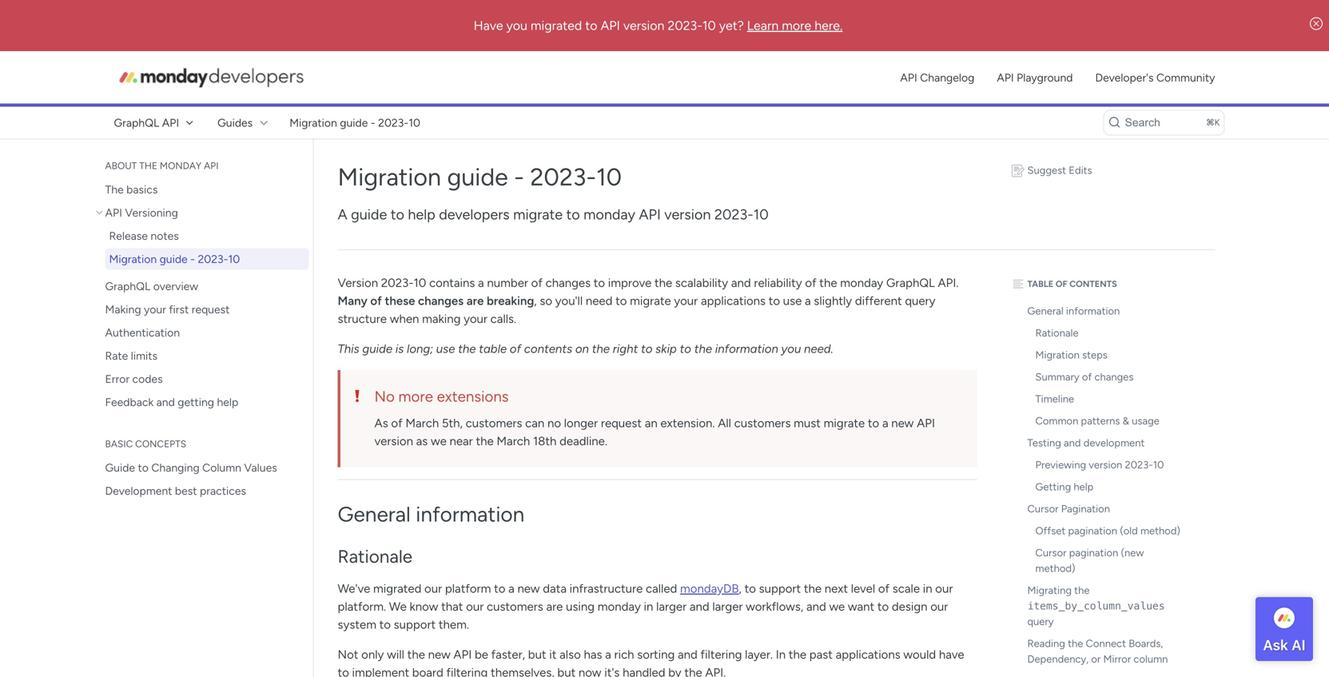 Task type: vqa. For each thing, say whether or not it's contained in the screenshot.
the topmost General Information
yes



Task type: locate. For each thing, give the bounding box(es) containing it.
a left 'slightly'
[[805, 294, 811, 308]]

are inside version 2023-10 contains a number of changes to improve the scalability and reliability of the monday graphql api. many of these changes are breaking
[[467, 294, 484, 308]]

and up by
[[678, 647, 698, 662]]

0 horizontal spatial more
[[399, 387, 433, 405]]

monday up the basics link
[[160, 160, 202, 171]]

pagination down offset pagination (old method) link
[[1069, 546, 1119, 559]]

1 vertical spatial general
[[338, 501, 411, 527]]

2 vertical spatial changes
[[1095, 370, 1134, 383]]

monday up 'different'
[[840, 276, 884, 290]]

by
[[668, 665, 682, 677]]

migrated right "have"
[[531, 18, 582, 33]]

information up "rationale" link
[[1066, 305, 1120, 317]]

larger down "mondaydb" link
[[713, 599, 743, 614]]

2023- inside migration guide - 2023-10 link
[[198, 252, 228, 266]]

the up items_by_column_values
[[1075, 584, 1090, 597]]

1 vertical spatial in
[[644, 599, 653, 614]]

to inside as of march 5th, customers can no longer request an extension. all customers must migrate to a new api version as we near the march 18th deadline.
[[868, 416, 880, 430]]

faster,
[[491, 647, 525, 662]]

general information inside "link"
[[1028, 305, 1120, 317]]

1 horizontal spatial information
[[715, 342, 778, 356]]

suggest edits link
[[1009, 163, 1185, 178]]

api inside dropdown button
[[162, 116, 179, 130]]

graphql up the about at the left of the page
[[114, 116, 159, 130]]

a
[[338, 206, 347, 223]]

but down also at the left bottom
[[557, 665, 576, 677]]

learn more here. link
[[747, 18, 843, 33]]

it's
[[605, 665, 620, 677]]

and down codes
[[156, 395, 175, 409]]

ai
[[1292, 636, 1306, 654]]

applications down scalability
[[701, 294, 766, 308]]

1 vertical spatial but
[[557, 665, 576, 677]]

information left need.
[[715, 342, 778, 356]]

general information down as
[[338, 501, 525, 527]]

help for to
[[408, 206, 436, 223]]

2 horizontal spatial migrate
[[824, 416, 865, 430]]

and inside version 2023-10 contains a number of changes to improve the scalability and reliability of the monday graphql api. many of these changes are breaking
[[731, 276, 751, 290]]

more left here.
[[782, 18, 812, 33]]

we down next
[[829, 599, 845, 614]]

of right as
[[391, 416, 403, 430]]

more right no at the left
[[399, 387, 433, 405]]

0 vertical spatial migrated
[[531, 18, 582, 33]]

know
[[410, 599, 438, 614]]

use inside , so you'll need to migrate your applications to use a slightly different query structure when making your calls.
[[783, 294, 802, 308]]

0 vertical spatial ,
[[534, 294, 537, 308]]

filtering left layer.
[[701, 647, 742, 662]]

a right the has
[[605, 647, 611, 662]]

migration guide - 2023-10 link
[[105, 248, 309, 270]]

query
[[905, 294, 936, 308], [1028, 615, 1054, 628]]

1 vertical spatial request
[[601, 416, 642, 430]]

1 vertical spatial filtering
[[446, 665, 488, 677]]

method) for offset pagination (old method)
[[1141, 524, 1181, 537]]

are inside , to support the next level of scale in our platform. we know that our customers are using monday in larger and larger workflows, and we want to design our system to support them.
[[546, 599, 563, 614]]

0 vertical spatial filtering
[[701, 647, 742, 662]]

1 horizontal spatial query
[[1028, 615, 1054, 628]]

0 horizontal spatial but
[[528, 647, 546, 662]]

, inside , to support the next level of scale in our platform. we know that our customers are using monday in larger and larger workflows, and we want to design our system to support them.
[[739, 581, 742, 596]]

the right on
[[592, 342, 610, 356]]

pagination inside cursor pagination (new method)
[[1069, 546, 1119, 559]]

0 vertical spatial support
[[759, 581, 801, 596]]

data
[[543, 581, 567, 596]]

migrate down 'improve'
[[630, 294, 671, 308]]

0 horizontal spatial ,
[[534, 294, 537, 308]]

reliability
[[754, 276, 802, 290]]

rationale link
[[1017, 322, 1185, 344]]

march up as
[[406, 416, 439, 430]]

but left it
[[528, 647, 546, 662]]

1 horizontal spatial request
[[601, 416, 642, 430]]

of up so
[[531, 276, 543, 290]]

applications inside , so you'll need to migrate your applications to use a slightly different query structure when making your calls.
[[701, 294, 766, 308]]

1 horizontal spatial help
[[408, 206, 436, 223]]

2 horizontal spatial new
[[892, 416, 914, 430]]

2023- inside previewing version 2023-10 link
[[1125, 458, 1153, 471]]

filtering down be
[[446, 665, 488, 677]]

our right scale
[[936, 581, 953, 596]]

, for to
[[739, 581, 742, 596]]

changes down migration steps link
[[1095, 370, 1134, 383]]

you left need.
[[781, 342, 801, 356]]

number
[[487, 276, 528, 290]]

1 horizontal spatial use
[[783, 294, 802, 308]]

your down scalability
[[674, 294, 698, 308]]

1 vertical spatial march
[[497, 434, 530, 448]]

1 vertical spatial help
[[217, 395, 238, 409]]

1 vertical spatial use
[[436, 342, 455, 356]]

to inside version 2023-10 contains a number of changes to improve the scalability and reliability of the monday graphql api. many of these changes are breaking
[[594, 276, 605, 290]]

march down can
[[497, 434, 530, 448]]

0 vertical spatial but
[[528, 647, 546, 662]]

&
[[1123, 414, 1130, 427]]

(old
[[1120, 524, 1138, 537]]

need
[[586, 294, 613, 308]]

and left reliability
[[731, 276, 751, 290]]

of inside 'summary of changes' link
[[1082, 370, 1092, 383]]

a right must
[[882, 416, 889, 430]]

monday down the infrastructure
[[598, 599, 641, 614]]

as
[[416, 434, 428, 448]]

in right scale
[[923, 581, 933, 596]]

18th
[[533, 434, 557, 448]]

0 vertical spatial cursor
[[1028, 502, 1059, 515]]

development
[[1084, 436, 1145, 449]]

0 horizontal spatial new
[[428, 647, 451, 662]]

march
[[406, 416, 439, 430], [497, 434, 530, 448]]

1 vertical spatial changes
[[418, 294, 464, 308]]

more
[[782, 18, 812, 33], [399, 387, 433, 405]]

graphql inside dropdown button
[[114, 116, 159, 130]]

feedback
[[105, 395, 154, 409]]

query right 'different'
[[905, 294, 936, 308]]

different
[[855, 294, 902, 308]]

community
[[1157, 71, 1215, 84]]

information inside "link"
[[1066, 305, 1120, 317]]

general up we've
[[338, 501, 411, 527]]

customers inside , to support the next level of scale in our platform. we know that our customers are using monday in larger and larger workflows, and we want to design our system to support them.
[[487, 599, 543, 614]]

0 horizontal spatial information
[[416, 501, 525, 527]]

developer's community link
[[1087, 65, 1224, 89]]

version 2023-10 contains a number of changes to improve the scalability and reliability of the monday graphql api. many of these changes are breaking
[[338, 276, 959, 308]]

0 vertical spatial migration guide - 2023-10
[[290, 116, 420, 130]]

you right "have"
[[506, 18, 528, 33]]

your down graphql overview
[[144, 303, 166, 316]]

2 vertical spatial -
[[190, 252, 195, 266]]

migration inside migration steps link
[[1036, 349, 1080, 361]]

migrate inside , so you'll need to migrate your applications to use a slightly different query structure when making your calls.
[[630, 294, 671, 308]]

api. inside version 2023-10 contains a number of changes to improve the scalability and reliability of the monday graphql api. many of these changes are breaking
[[938, 276, 959, 290]]

graphql
[[114, 116, 159, 130], [887, 276, 935, 290], [105, 279, 151, 293]]

the right by
[[685, 665, 702, 677]]

api inside 'link'
[[900, 71, 918, 84]]

rationale up migration steps
[[1036, 327, 1079, 339]]

graphql overview link
[[93, 275, 309, 297]]

customers down the we've migrated our platform to a new data infrastructure called mondaydb
[[487, 599, 543, 614]]

0 vertical spatial pagination
[[1068, 524, 1118, 537]]

chevron down image right guides
[[258, 116, 270, 129]]

near
[[450, 434, 473, 448]]

1 horizontal spatial but
[[557, 665, 576, 677]]

cursor inside cursor pagination (new method)
[[1036, 546, 1067, 559]]

method) up migrating
[[1036, 562, 1076, 575]]

are down contains at the left top of the page
[[467, 294, 484, 308]]

1 larger from the left
[[656, 599, 687, 614]]

2 horizontal spatial -
[[514, 162, 524, 191]]

1 vertical spatial migrated
[[373, 581, 422, 596]]

cursor up the offset
[[1028, 502, 1059, 515]]

longer
[[564, 416, 598, 430]]

10 inside version 2023-10 contains a number of changes to improve the scalability and reliability of the monday graphql api. many of these changes are breaking
[[414, 276, 426, 290]]

applications
[[701, 294, 766, 308], [836, 647, 901, 662]]

rationale up we've
[[338, 546, 413, 567]]

1 horizontal spatial chevron down image
[[258, 116, 270, 129]]

support up 'workflows,'
[[759, 581, 801, 596]]

information down near
[[416, 501, 525, 527]]

monday up 'improve'
[[584, 206, 635, 223]]

2023-
[[668, 18, 703, 33], [378, 116, 409, 130], [530, 162, 596, 191], [715, 206, 754, 223], [198, 252, 228, 266], [381, 276, 414, 290], [1125, 458, 1153, 471]]

a left number
[[478, 276, 484, 290]]

5th,
[[442, 416, 463, 430]]

general inside "link"
[[1028, 305, 1064, 317]]

platform.
[[338, 599, 386, 614]]

chevron down image inside guides button
[[258, 116, 270, 129]]

(new
[[1121, 546, 1144, 559]]

request up authentication link
[[192, 303, 230, 316]]

1 vertical spatial are
[[546, 599, 563, 614]]

support down "know"
[[394, 617, 436, 632]]

0 horizontal spatial we
[[431, 434, 447, 448]]

0 horizontal spatial use
[[436, 342, 455, 356]]

general
[[1028, 305, 1064, 317], [338, 501, 411, 527]]

0 horizontal spatial larger
[[656, 599, 687, 614]]

0 horizontal spatial api.
[[705, 665, 726, 677]]

migration steps link
[[1017, 344, 1185, 366]]

rate limits
[[105, 349, 158, 363]]

general information
[[1028, 305, 1120, 317], [338, 501, 525, 527]]

1 horizontal spatial larger
[[713, 599, 743, 614]]

api changelog link
[[892, 65, 984, 89]]

0 horizontal spatial help
[[217, 395, 238, 409]]

0 vertical spatial query
[[905, 294, 936, 308]]

0 horizontal spatial march
[[406, 416, 439, 430]]

or
[[1091, 653, 1101, 665]]

help left developers
[[408, 206, 436, 223]]

scalability
[[675, 276, 728, 290]]

monday inside version 2023-10 contains a number of changes to improve the scalability and reliability of the monday graphql api. many of these changes are breaking
[[840, 276, 884, 290]]

the inside the migrating the items_by_column_values query
[[1075, 584, 1090, 597]]

codes
[[132, 372, 163, 386]]

0 horizontal spatial chevron down image
[[184, 117, 195, 128]]

0 vertical spatial general information
[[1028, 305, 1120, 317]]

to
[[585, 18, 598, 33], [391, 206, 404, 223], [566, 206, 580, 223], [594, 276, 605, 290], [616, 294, 627, 308], [769, 294, 780, 308], [641, 342, 653, 356], [680, 342, 691, 356], [868, 416, 880, 430], [138, 461, 149, 474], [494, 581, 506, 596], [745, 581, 756, 596], [878, 599, 889, 614], [379, 617, 391, 632], [338, 665, 349, 677]]

0 horizontal spatial migrated
[[373, 581, 422, 596]]

0 vertical spatial method)
[[1141, 524, 1181, 537]]

we right as
[[431, 434, 447, 448]]

right
[[613, 342, 638, 356]]

0 horizontal spatial request
[[192, 303, 230, 316]]

graphql for graphql api
[[114, 116, 159, 130]]

guide
[[105, 461, 135, 474]]

0 horizontal spatial applications
[[701, 294, 766, 308]]

this guide is long; use the table of contents on the right to skip to the information you need.
[[338, 342, 834, 356]]

version inside as of march 5th, customers can no longer request an extension. all customers must migrate to a new api version as we near the march 18th deadline.
[[375, 434, 413, 448]]

0 vertical spatial -
[[371, 116, 375, 130]]

mondaydb link
[[680, 581, 739, 596]]

and inside not only will the new api be faster, but it also has a rich sorting and filtering layer. in the past applications would have to implement board filtering themselves, but now it's handled by the api.
[[678, 647, 698, 662]]

1 horizontal spatial applications
[[836, 647, 901, 662]]

api inside as of march 5th, customers can no longer request an extension. all customers must migrate to a new api version as we near the march 18th deadline.
[[917, 416, 935, 430]]

1 horizontal spatial ,
[[739, 581, 742, 596]]

migrated up we
[[373, 581, 422, 596]]

0 vertical spatial are
[[467, 294, 484, 308]]

,
[[534, 294, 537, 308], [739, 581, 742, 596]]

the up dependency,
[[1068, 637, 1083, 650]]

migration down the release
[[109, 252, 157, 266]]

api. inside not only will the new api be faster, but it also has a rich sorting and filtering layer. in the past applications would have to implement board filtering themselves, but now it's handled by the api.
[[705, 665, 726, 677]]

1 horizontal spatial method)
[[1141, 524, 1181, 537]]

no more extensions
[[375, 387, 509, 405]]

0 vertical spatial march
[[406, 416, 439, 430]]

1 vertical spatial pagination
[[1069, 546, 1119, 559]]

1 horizontal spatial rationale
[[1036, 327, 1079, 339]]

the up board
[[407, 647, 425, 662]]

cursor
[[1028, 502, 1059, 515], [1036, 546, 1067, 559]]

suggest edits
[[1028, 164, 1092, 177]]

pagination down cursor pagination link
[[1068, 524, 1118, 537]]

migrate right developers
[[513, 206, 563, 223]]

summary of changes link
[[1017, 366, 1185, 388]]

general information up "rationale" link
[[1028, 305, 1120, 317]]

of down steps
[[1082, 370, 1092, 383]]

larger down the called
[[656, 599, 687, 614]]

1 horizontal spatial more
[[782, 18, 812, 33]]

1 horizontal spatial support
[[759, 581, 801, 596]]

0 horizontal spatial query
[[905, 294, 936, 308]]

0 vertical spatial help
[[408, 206, 436, 223]]

graphql api image
[[110, 60, 310, 92]]

a left data
[[508, 581, 515, 596]]

changes up the 'making'
[[418, 294, 464, 308]]

cursor for cursor pagination (new method)
[[1036, 546, 1067, 559]]

on
[[575, 342, 589, 356]]

using
[[566, 599, 595, 614]]

the right near
[[476, 434, 494, 448]]

, inside , so you'll need to migrate your applications to use a slightly different query structure when making your calls.
[[534, 294, 537, 308]]

of up the structure
[[370, 294, 382, 308]]

0 vertical spatial in
[[923, 581, 933, 596]]

2 vertical spatial help
[[1074, 480, 1094, 493]]

your left calls. at left
[[464, 312, 488, 326]]

pagination for offset
[[1068, 524, 1118, 537]]

offset pagination (old method) link
[[1017, 520, 1185, 542]]

pagination inside offset pagination (old method) link
[[1068, 524, 1118, 537]]

1 vertical spatial query
[[1028, 615, 1054, 628]]

development best practices link
[[93, 480, 309, 502]]

applications right past
[[836, 647, 901, 662]]

method) inside cursor pagination (new method)
[[1036, 562, 1076, 575]]

1 horizontal spatial general information
[[1028, 305, 1120, 317]]

method) inside offset pagination (old method) link
[[1141, 524, 1181, 537]]

new inside as of march 5th, customers can no longer request an extension. all customers must migrate to a new api version as we near the march 18th deadline.
[[892, 416, 914, 430]]

0 horizontal spatial rationale
[[338, 546, 413, 567]]

workflows,
[[746, 599, 804, 614]]

help up pagination
[[1074, 480, 1094, 493]]

cursor down the offset
[[1036, 546, 1067, 559]]

chevron down image inside graphql api dropdown button
[[184, 117, 195, 128]]

pagination
[[1068, 524, 1118, 537], [1069, 546, 1119, 559]]

applications inside not only will the new api be faster, but it also has a rich sorting and filtering layer. in the past applications would have to implement board filtering themselves, but now it's handled by the api.
[[836, 647, 901, 662]]

1 vertical spatial cursor
[[1036, 546, 1067, 559]]

extension.
[[661, 416, 715, 430]]

0 horizontal spatial general information
[[338, 501, 525, 527]]

1 horizontal spatial migrate
[[630, 294, 671, 308]]

getting help
[[1036, 480, 1094, 493]]

0 vertical spatial use
[[783, 294, 802, 308]]

the left next
[[804, 581, 822, 596]]

you
[[506, 18, 528, 33], [781, 342, 801, 356]]

⌘k
[[1207, 117, 1220, 128]]

0 vertical spatial migrate
[[513, 206, 563, 223]]

0 vertical spatial new
[[892, 416, 914, 430]]

0 horizontal spatial migrate
[[513, 206, 563, 223]]

items_by_column_values
[[1028, 600, 1165, 612]]

testing and development
[[1028, 436, 1145, 449]]

of right level
[[878, 581, 890, 596]]

1 horizontal spatial in
[[923, 581, 933, 596]]

a inside as of march 5th, customers can no longer request an extension. all customers must migrate to a new api version as we near the march 18th deadline.
[[882, 416, 889, 430]]

can
[[525, 416, 545, 430]]

use down reliability
[[783, 294, 802, 308]]

these
[[385, 294, 415, 308]]

request left an
[[601, 416, 642, 430]]

2 vertical spatial migrate
[[824, 416, 865, 430]]

chevron down image
[[258, 116, 270, 129], [184, 117, 195, 128]]

are down data
[[546, 599, 563, 614]]

we
[[389, 599, 407, 614]]

we inside as of march 5th, customers can no longer request an extension. all customers must migrate to a new api version as we near the march 18th deadline.
[[431, 434, 447, 448]]

general up migration steps
[[1028, 305, 1064, 317]]

the inside 'reading the connect boards, dependency, or mirror column'
[[1068, 637, 1083, 650]]

in down the called
[[644, 599, 653, 614]]

use
[[783, 294, 802, 308], [436, 342, 455, 356]]

0 vertical spatial changes
[[546, 276, 591, 290]]

1 vertical spatial new
[[518, 581, 540, 596]]

2 horizontal spatial information
[[1066, 305, 1120, 317]]

1 horizontal spatial we
[[829, 599, 845, 614]]

release notes
[[109, 229, 179, 243]]

0 vertical spatial rationale
[[1036, 327, 1079, 339]]

best
[[175, 484, 197, 498]]

migrate
[[513, 206, 563, 223], [630, 294, 671, 308], [824, 416, 865, 430]]

query up the reading
[[1028, 615, 1054, 628]]

method) right (old at the bottom of page
[[1141, 524, 1181, 537]]

migration up the summary
[[1036, 349, 1080, 361]]

practices
[[200, 484, 246, 498]]

0 vertical spatial applications
[[701, 294, 766, 308]]

no
[[375, 387, 395, 405]]



Task type: describe. For each thing, give the bounding box(es) containing it.
reading the connect boards, dependency, or mirror column link
[[1009, 633, 1185, 670]]

sorting
[[637, 647, 675, 662]]

api changelog
[[900, 71, 975, 84]]

testing and development link
[[1009, 432, 1185, 454]]

about the monday api
[[105, 160, 219, 171]]

1 horizontal spatial new
[[518, 581, 540, 596]]

implement
[[352, 665, 409, 677]]

the up basics
[[139, 160, 157, 171]]

cursor pagination link
[[1009, 498, 1185, 520]]

making
[[105, 303, 141, 316]]

query inside , so you'll need to migrate your applications to use a slightly different query structure when making your calls.
[[905, 294, 936, 308]]

previewing version 2023-10 link
[[1017, 454, 1185, 476]]

contents
[[524, 342, 572, 356]]

getting help link
[[1017, 476, 1185, 498]]

changing
[[151, 461, 200, 474]]

monday inside , to support the next level of scale in our platform. we know that our customers are using monday in larger and larger workflows, and we want to design our system to support them.
[[598, 599, 641, 614]]

breaking
[[487, 294, 534, 308]]

migration inside migration guide - 2023-10 link
[[109, 252, 157, 266]]

limits
[[131, 349, 158, 363]]

overview
[[153, 279, 198, 293]]

1 vertical spatial support
[[394, 617, 436, 632]]

hide subpages for api versioning image
[[94, 210, 105, 218]]

next
[[825, 581, 848, 596]]

1 horizontal spatial -
[[371, 116, 375, 130]]

no
[[548, 416, 561, 430]]

0 horizontal spatial -
[[190, 252, 195, 266]]

1 vertical spatial rationale
[[338, 546, 413, 567]]

ask
[[1263, 636, 1289, 654]]

infrastructure
[[570, 581, 643, 596]]

has
[[584, 647, 602, 662]]

1 vertical spatial you
[[781, 342, 801, 356]]

1 vertical spatial -
[[514, 162, 524, 191]]

help inside 'link'
[[1074, 480, 1094, 493]]

the right in
[[789, 647, 807, 662]]

our up "know"
[[425, 581, 442, 596]]

new inside not only will the new api be faster, but it also has a rich sorting and filtering layer. in the past applications would have to implement board filtering themselves, but now it's handled by the api.
[[428, 647, 451, 662]]

developers
[[439, 206, 510, 223]]

chevron down image for graphql api
[[184, 117, 195, 128]]

graphql for graphql overview
[[105, 279, 151, 293]]

chevron down image for guides
[[258, 116, 270, 129]]

customers right all
[[734, 416, 791, 430]]

customers down the extensions
[[466, 416, 522, 430]]

improve
[[608, 276, 652, 290]]

platform
[[445, 581, 491, 596]]

want
[[848, 599, 875, 614]]

of inside , to support the next level of scale in our platform. we know that our customers are using monday in larger and larger workflows, and we want to design our system to support them.
[[878, 581, 890, 596]]

common patterns & usage
[[1036, 414, 1160, 427]]

all
[[718, 416, 731, 430]]

1 horizontal spatial filtering
[[701, 647, 742, 662]]

the right 'skip'
[[694, 342, 712, 356]]

migrate for developers
[[513, 206, 563, 223]]

version
[[338, 276, 378, 290]]

search
[[1125, 116, 1161, 129]]

column
[[202, 461, 241, 474]]

2 vertical spatial information
[[416, 501, 525, 527]]

offset
[[1036, 524, 1066, 537]]

rich
[[614, 647, 634, 662]]

not
[[338, 647, 359, 662]]

1 horizontal spatial changes
[[546, 276, 591, 290]]

api inside not only will the new api be faster, but it also has a rich sorting and filtering layer. in the past applications would have to implement board filtering themselves, but now it's handled by the api.
[[454, 647, 472, 662]]

we inside , to support the next level of scale in our platform. we know that our customers are using monday in larger and larger workflows, and we want to design our system to support them.
[[829, 599, 845, 614]]

ask ai
[[1263, 636, 1306, 654]]

api playground
[[997, 71, 1073, 84]]

pagination
[[1061, 502, 1110, 515]]

contains
[[429, 276, 475, 290]]

1 vertical spatial general information
[[338, 501, 525, 527]]

when
[[390, 312, 419, 326]]

it
[[549, 647, 557, 662]]

this
[[338, 342, 359, 356]]

0 horizontal spatial your
[[144, 303, 166, 316]]

of inside as of march 5th, customers can no longer request an extension. all customers must migrate to a new api version as we near the march 18th deadline.
[[391, 416, 403, 430]]

2 larger from the left
[[713, 599, 743, 614]]

here.
[[815, 18, 843, 33]]

2 vertical spatial migration guide - 2023-10
[[109, 252, 240, 266]]

0 horizontal spatial changes
[[418, 294, 464, 308]]

and up previewing
[[1064, 436, 1081, 449]]

the up 'slightly'
[[820, 276, 837, 290]]

a inside , so you'll need to migrate your applications to use a slightly different query structure when making your calls.
[[805, 294, 811, 308]]

basic concepts
[[105, 438, 186, 450]]

and down "mondaydb" link
[[690, 599, 710, 614]]

our down platform on the bottom left of page
[[466, 599, 484, 614]]

migrating
[[1028, 584, 1072, 597]]

migrate for to
[[630, 294, 671, 308]]

graphql overview
[[105, 279, 198, 293]]

0 horizontal spatial general
[[338, 501, 411, 527]]

layer.
[[745, 647, 773, 662]]

learn
[[747, 18, 779, 33]]

many
[[338, 294, 368, 308]]

to inside not only will the new api be faster, but it also has a rich sorting and filtering layer. in the past applications would have to implement board filtering themselves, but now it's handled by the api.
[[338, 665, 349, 677]]

handled
[[623, 665, 666, 677]]

of up 'slightly'
[[805, 276, 817, 290]]

the right 'improve'
[[655, 276, 672, 290]]

1 vertical spatial more
[[399, 387, 433, 405]]

pagination for cursor
[[1069, 546, 1119, 559]]

concepts
[[135, 438, 186, 450]]

authentication
[[105, 326, 180, 339]]

2 horizontal spatial changes
[[1095, 370, 1134, 383]]

2023- inside version 2023-10 contains a number of changes to improve the scalability and reliability of the monday graphql api. many of these changes are breaking
[[381, 276, 414, 290]]

migrate inside as of march 5th, customers can no longer request an extension. all customers must migrate to a new api version as we near the march 18th deadline.
[[824, 416, 865, 430]]

common patterns & usage link
[[1017, 410, 1185, 432]]

0 horizontal spatial you
[[506, 18, 528, 33]]

scale
[[893, 581, 920, 596]]

summary of changes
[[1036, 370, 1134, 383]]

method) for cursor pagination (new method)
[[1036, 562, 1076, 575]]

need.
[[804, 342, 834, 356]]

timeline
[[1036, 392, 1074, 405]]

summary
[[1036, 370, 1080, 383]]

request inside as of march 5th, customers can no longer request an extension. all customers must migrate to a new api version as we near the march 18th deadline.
[[601, 416, 642, 430]]

guide to changing column values link
[[93, 457, 309, 478]]

a inside not only will the new api be faster, but it also has a rich sorting and filtering layer. in the past applications would have to implement board filtering themselves, but now it's handled by the api.
[[605, 647, 611, 662]]

api versioning
[[105, 206, 178, 219]]

dependency,
[[1028, 653, 1089, 665]]

testing
[[1028, 436, 1061, 449]]

suggest
[[1028, 164, 1066, 177]]

steps
[[1082, 349, 1108, 361]]

a guide to help developers migrate to monday api version 2023-10
[[338, 206, 769, 223]]

migration up the a
[[338, 162, 441, 191]]

board
[[412, 665, 443, 677]]

a inside version 2023-10 contains a number of changes to improve the scalability and reliability of the monday graphql api. many of these changes are breaking
[[478, 276, 484, 290]]

general information link
[[1009, 300, 1185, 322]]

cursor for cursor pagination
[[1028, 502, 1059, 515]]

rationale inside "rationale" link
[[1036, 327, 1079, 339]]

mirror
[[1104, 653, 1131, 665]]

usage
[[1132, 414, 1160, 427]]

2 horizontal spatial your
[[674, 294, 698, 308]]

about
[[105, 160, 137, 171]]

0 vertical spatial request
[[192, 303, 230, 316]]

graphql api button
[[105, 111, 204, 135]]

search1 image
[[1108, 116, 1121, 128]]

0 vertical spatial more
[[782, 18, 812, 33]]

graphql inside version 2023-10 contains a number of changes to improve the scalability and reliability of the monday graphql api. many of these changes are breaking
[[887, 276, 935, 290]]

help for getting
[[217, 395, 238, 409]]

themselves,
[[491, 665, 555, 677]]

basic
[[105, 438, 133, 450]]

query inside the migrating the items_by_column_values query
[[1028, 615, 1054, 628]]

migration right guides button
[[290, 116, 337, 130]]

will
[[387, 647, 404, 662]]

api versioning link
[[93, 202, 309, 223]]

only
[[361, 647, 384, 662]]

offset pagination (old method)
[[1036, 524, 1181, 537]]

and down next
[[807, 599, 826, 614]]

, to support the next level of scale in our platform. we know that our customers are using monday in larger and larger workflows, and we want to design our system to support them.
[[338, 581, 953, 632]]

of right table
[[510, 342, 521, 356]]

project logo image
[[1272, 605, 1297, 631]]

table
[[479, 342, 507, 356]]

ask ai button
[[1256, 597, 1313, 661]]

error codes link
[[93, 368, 309, 390]]

the inside , to support the next level of scale in our platform. we know that our customers are using monday in larger and larger workflows, and we want to design our system to support them.
[[804, 581, 822, 596]]

1 horizontal spatial your
[[464, 312, 488, 326]]

as of march 5th, customers can no longer request an extension. all customers must migrate to a new api version as we near the march 18th deadline.
[[375, 416, 935, 448]]

1 vertical spatial migration guide - 2023-10
[[338, 162, 622, 191]]

1 horizontal spatial migrated
[[531, 18, 582, 33]]

development best practices
[[105, 484, 246, 498]]

register image
[[1009, 164, 1028, 177]]

getting
[[1036, 480, 1071, 493]]

reading
[[1028, 637, 1065, 650]]

our right design
[[931, 599, 948, 614]]

0 horizontal spatial filtering
[[446, 665, 488, 677]]

the inside as of march 5th, customers can no longer request an extension. all customers must migrate to a new api version as we near the march 18th deadline.
[[476, 434, 494, 448]]

as
[[375, 416, 388, 430]]

the left table
[[458, 342, 476, 356]]

, for so
[[534, 294, 537, 308]]



